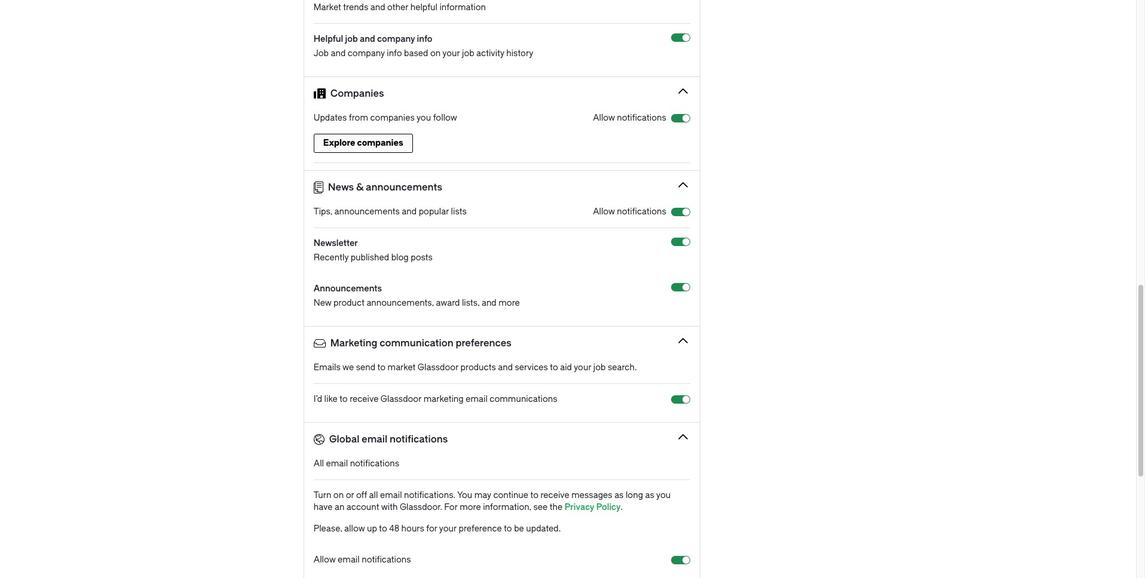 Task type: vqa. For each thing, say whether or not it's contained in the screenshot.
market
yes



Task type: locate. For each thing, give the bounding box(es) containing it.
0 horizontal spatial as
[[615, 491, 624, 501]]

glassdoor
[[418, 363, 459, 373], [381, 395, 422, 405]]

on left or
[[333, 491, 344, 501]]

notifications
[[617, 113, 666, 123], [617, 207, 666, 217], [390, 434, 448, 445], [350, 459, 399, 469], [362, 556, 411, 566]]

1 vertical spatial your
[[574, 363, 591, 373]]

you
[[457, 491, 472, 501]]

lists
[[451, 207, 467, 217]]

0 horizontal spatial on
[[333, 491, 344, 501]]

as right long
[[645, 491, 654, 501]]

global email notifications
[[329, 434, 448, 445]]

history
[[506, 49, 533, 59]]

helpful
[[410, 3, 438, 13]]

1 vertical spatial on
[[333, 491, 344, 501]]

0 horizontal spatial receive
[[350, 395, 379, 405]]

to
[[378, 363, 386, 373], [550, 363, 558, 373], [340, 395, 348, 405], [530, 491, 539, 501], [379, 524, 387, 535], [504, 524, 512, 535]]

1 vertical spatial glassdoor
[[381, 395, 422, 405]]

2 vertical spatial job
[[593, 363, 606, 373]]

and left services
[[498, 363, 513, 373]]

0 vertical spatial info
[[417, 34, 433, 44]]

allow for companies
[[593, 113, 615, 123]]

1 vertical spatial receive
[[541, 491, 569, 501]]

hours
[[401, 524, 424, 535]]

info
[[417, 34, 433, 44], [387, 49, 402, 59]]

popular
[[419, 207, 449, 217]]

send
[[356, 363, 375, 373]]

market trends and other helpful information
[[314, 3, 486, 13]]

information
[[440, 3, 486, 13]]

as
[[615, 491, 624, 501], [645, 491, 654, 501]]

notifications for global email notifications
[[390, 434, 448, 445]]

more right the 'lists,'
[[499, 299, 520, 309]]

1 vertical spatial allow
[[593, 207, 615, 217]]

more down you
[[460, 503, 481, 513]]

email right global
[[362, 434, 387, 445]]

marketing
[[424, 395, 464, 405]]

as up .
[[615, 491, 624, 501]]

on right based at the left top of page
[[430, 49, 441, 59]]

receive down "send"
[[350, 395, 379, 405]]

announcements new product announcements, award lists, and more
[[314, 284, 520, 309]]

1 horizontal spatial you
[[656, 491, 671, 501]]

info left based at the left top of page
[[387, 49, 402, 59]]

allow
[[593, 113, 615, 123], [593, 207, 615, 217], [314, 556, 336, 566]]

have
[[314, 503, 333, 513]]

blog
[[391, 253, 409, 263]]

1 horizontal spatial job
[[462, 49, 474, 59]]

more
[[499, 299, 520, 309], [460, 503, 481, 513]]

announcements
[[366, 182, 442, 193], [334, 207, 400, 217]]

0 horizontal spatial you
[[417, 113, 431, 123]]

0 vertical spatial job
[[345, 34, 358, 44]]

1 horizontal spatial as
[[645, 491, 654, 501]]

&
[[356, 182, 364, 193]]

0 horizontal spatial job
[[345, 34, 358, 44]]

email for allow email notifications
[[338, 556, 360, 566]]

and right the 'lists,'
[[482, 299, 497, 309]]

to up see
[[530, 491, 539, 501]]

announcements down &
[[334, 207, 400, 217]]

company
[[377, 34, 415, 44], [348, 49, 385, 59]]

your right the aid
[[574, 363, 591, 373]]

0 vertical spatial allow notifications
[[593, 113, 666, 123]]

job
[[345, 34, 358, 44], [462, 49, 474, 59], [593, 363, 606, 373]]

0 horizontal spatial more
[[460, 503, 481, 513]]

policy
[[596, 503, 621, 513]]

0 vertical spatial glassdoor
[[418, 363, 459, 373]]

email
[[466, 395, 488, 405], [362, 434, 387, 445], [326, 459, 348, 469], [380, 491, 402, 501], [338, 556, 360, 566]]

your right based at the left top of page
[[443, 49, 460, 59]]

receive
[[350, 395, 379, 405], [541, 491, 569, 501]]

2 horizontal spatial job
[[593, 363, 606, 373]]

0 vertical spatial you
[[417, 113, 431, 123]]

award
[[436, 299, 460, 309]]

1 vertical spatial company
[[348, 49, 385, 59]]

1 horizontal spatial receive
[[541, 491, 569, 501]]

allow notifications
[[593, 113, 666, 123], [593, 207, 666, 217]]

1 vertical spatial more
[[460, 503, 481, 513]]

your for aid
[[574, 363, 591, 373]]

helpful job and company info job and company info based on your job activity history
[[314, 34, 533, 59]]

1 vertical spatial you
[[656, 491, 671, 501]]

job
[[314, 49, 329, 59]]

company up based at the left top of page
[[377, 34, 415, 44]]

1 vertical spatial allow notifications
[[593, 207, 666, 217]]

email up with
[[380, 491, 402, 501]]

to right "send"
[[378, 363, 386, 373]]

you right long
[[656, 491, 671, 501]]

job left search.
[[593, 363, 606, 373]]

continue
[[493, 491, 528, 501]]

email down allow
[[338, 556, 360, 566]]

0 vertical spatial allow
[[593, 113, 615, 123]]

1 vertical spatial job
[[462, 49, 474, 59]]

on
[[430, 49, 441, 59], [333, 491, 344, 501]]

please,
[[314, 524, 342, 535]]

announcements up "tips, announcements and popular lists"
[[366, 182, 442, 193]]

with
[[381, 503, 398, 513]]

global
[[329, 434, 359, 445]]

you left follow
[[417, 113, 431, 123]]

0 vertical spatial announcements
[[366, 182, 442, 193]]

0 vertical spatial your
[[443, 49, 460, 59]]

receive up the
[[541, 491, 569, 501]]

email right all
[[326, 459, 348, 469]]

0 vertical spatial receive
[[350, 395, 379, 405]]

company up "companies"
[[348, 49, 385, 59]]

market
[[314, 3, 341, 13]]

other
[[387, 3, 408, 13]]

privacy policy link
[[565, 503, 621, 513]]

emails we send to market glassdoor products and services to aid your job search.
[[314, 363, 637, 373]]

0 vertical spatial more
[[499, 299, 520, 309]]

your inside helpful job and company info job and company info based on your job activity history
[[443, 49, 460, 59]]

allow notifications for news & announcements
[[593, 207, 666, 217]]

1 allow notifications from the top
[[593, 113, 666, 123]]

to inside turn on or off all email notifications. you may continue to receive messages as long as you have an account with glassdoor. for more information, see the
[[530, 491, 539, 501]]

products
[[461, 363, 496, 373]]

allow notifications for companies
[[593, 113, 666, 123]]

companies
[[330, 88, 384, 99]]

job left activity
[[462, 49, 474, 59]]

info up based at the left top of page
[[417, 34, 433, 44]]

0 vertical spatial on
[[430, 49, 441, 59]]

and
[[370, 3, 385, 13], [360, 34, 375, 44], [331, 49, 346, 59], [402, 207, 417, 217], [482, 299, 497, 309], [498, 363, 513, 373]]

1 horizontal spatial more
[[499, 299, 520, 309]]

companies
[[370, 113, 415, 123]]

trends
[[343, 3, 368, 13]]

1 horizontal spatial on
[[430, 49, 441, 59]]

news & announcements
[[328, 182, 442, 193]]

to left '48'
[[379, 524, 387, 535]]

to left be on the left of the page
[[504, 524, 512, 535]]

glassdoor down market
[[381, 395, 422, 405]]

privacy policy .
[[565, 503, 623, 513]]

activity
[[476, 49, 504, 59]]

2 allow notifications from the top
[[593, 207, 666, 217]]

lists,
[[462, 299, 480, 309]]

1 vertical spatial info
[[387, 49, 402, 59]]

glassdoor down marketing communication preferences
[[418, 363, 459, 373]]

job right helpful at top left
[[345, 34, 358, 44]]

email down the emails we send to market glassdoor products and services to aid your job search.
[[466, 395, 488, 405]]

0 horizontal spatial info
[[387, 49, 402, 59]]

be
[[514, 524, 524, 535]]

information,
[[483, 503, 531, 513]]

your right 'for'
[[439, 524, 457, 535]]

an
[[335, 503, 345, 513]]

on inside turn on or off all email notifications. you may continue to receive messages as long as you have an account with glassdoor. for more information, see the
[[333, 491, 344, 501]]

for
[[426, 524, 437, 535]]



Task type: describe. For each thing, give the bounding box(es) containing it.
posts
[[411, 253, 433, 263]]

i'd
[[314, 395, 322, 405]]

and left popular
[[402, 207, 417, 217]]

may
[[474, 491, 491, 501]]

updates from companies you follow
[[314, 113, 457, 123]]

updates
[[314, 113, 347, 123]]

tips,
[[314, 207, 332, 217]]

see
[[533, 503, 548, 513]]

all email notifications
[[314, 459, 399, 469]]

to right the like
[[340, 395, 348, 405]]

account
[[347, 503, 379, 513]]

tips, announcements and popular lists
[[314, 207, 467, 217]]

the
[[550, 503, 563, 513]]

job for products
[[593, 363, 606, 373]]

email for all email notifications
[[326, 459, 348, 469]]

updated.
[[526, 524, 561, 535]]

helpful
[[314, 34, 343, 44]]

allow email notifications
[[314, 556, 411, 566]]

preference
[[459, 524, 502, 535]]

email inside turn on or off all email notifications. you may continue to receive messages as long as you have an account with glassdoor. for more information, see the
[[380, 491, 402, 501]]

notifications for allow email notifications
[[362, 556, 411, 566]]

glassdoor.
[[400, 503, 442, 513]]

and down trends
[[360, 34, 375, 44]]

messages
[[572, 491, 612, 501]]

i'd like to receive glassdoor marketing email communications
[[314, 395, 557, 405]]

announcements
[[314, 284, 382, 294]]

1 horizontal spatial info
[[417, 34, 433, 44]]

newsletter recently published blog posts
[[314, 239, 433, 263]]

from
[[349, 113, 368, 123]]

notifications for all email notifications
[[350, 459, 399, 469]]

market
[[388, 363, 416, 373]]

allow
[[344, 524, 365, 535]]

off
[[356, 491, 367, 501]]

receive inside turn on or off all email notifications. you may continue to receive messages as long as you have an account with glassdoor. for more information, see the
[[541, 491, 569, 501]]

and inside announcements new product announcements, award lists, and more
[[482, 299, 497, 309]]

all
[[314, 459, 324, 469]]

email for global email notifications
[[362, 434, 387, 445]]

1 vertical spatial announcements
[[334, 207, 400, 217]]

marketing
[[330, 338, 377, 349]]

to left the aid
[[550, 363, 558, 373]]

we
[[343, 363, 354, 373]]

published
[[351, 253, 389, 263]]

allow for news & announcements
[[593, 207, 615, 217]]

like
[[324, 395, 338, 405]]

newsletter
[[314, 239, 358, 249]]

search.
[[608, 363, 637, 373]]

follow
[[433, 113, 457, 123]]

communication
[[380, 338, 454, 349]]

all
[[369, 491, 378, 501]]

new
[[314, 299, 332, 309]]

more inside announcements new product announcements, award lists, and more
[[499, 299, 520, 309]]

aid
[[560, 363, 572, 373]]

and right job
[[331, 49, 346, 59]]

2 vertical spatial your
[[439, 524, 457, 535]]

0 vertical spatial company
[[377, 34, 415, 44]]

or
[[346, 491, 354, 501]]

emails
[[314, 363, 341, 373]]

recently
[[314, 253, 349, 263]]

news
[[328, 182, 354, 193]]

job for and
[[462, 49, 474, 59]]

your for on
[[443, 49, 460, 59]]

.
[[621, 503, 623, 513]]

up
[[367, 524, 377, 535]]

48
[[389, 524, 399, 535]]

based
[[404, 49, 428, 59]]

for
[[444, 503, 458, 513]]

turn on or off all email notifications. you may continue to receive messages as long as you have an account with glassdoor. for more information, see the
[[314, 491, 671, 513]]

communications
[[490, 395, 557, 405]]

long
[[626, 491, 643, 501]]

notifications.
[[404, 491, 455, 501]]

announcements,
[[367, 299, 434, 309]]

more inside turn on or off all email notifications. you may continue to receive messages as long as you have an account with glassdoor. for more information, see the
[[460, 503, 481, 513]]

you inside turn on or off all email notifications. you may continue to receive messages as long as you have an account with glassdoor. for more information, see the
[[656, 491, 671, 501]]

preferences
[[456, 338, 512, 349]]

turn
[[314, 491, 331, 501]]

on inside helpful job and company info job and company info based on your job activity history
[[430, 49, 441, 59]]

2 vertical spatial allow
[[314, 556, 336, 566]]

1 as from the left
[[615, 491, 624, 501]]

product
[[334, 299, 365, 309]]

2 as from the left
[[645, 491, 654, 501]]

and left other
[[370, 3, 385, 13]]

marketing communication preferences
[[330, 338, 512, 349]]

services
[[515, 363, 548, 373]]

please, allow up to 48 hours for your preference to be updated.
[[314, 524, 561, 535]]

privacy
[[565, 503, 594, 513]]



